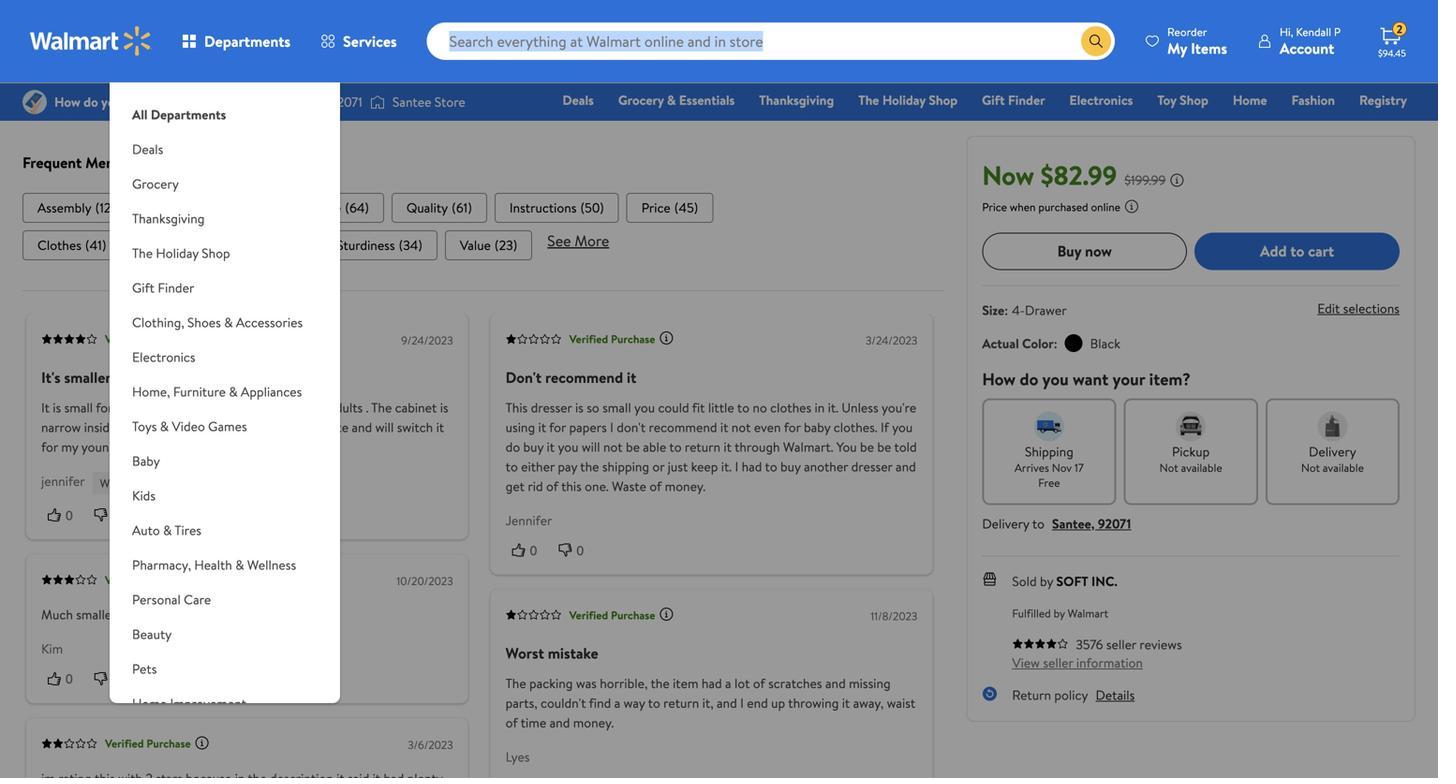 Task type: locate. For each thing, give the bounding box(es) containing it.
not down intent image for pickup
[[1160, 460, 1179, 476]]

0 vertical spatial lot
[[175, 418, 190, 436]]

0 vertical spatial dresser
[[531, 398, 572, 417]]

it,
[[702, 694, 714, 713]]

list item down assembly (121)
[[22, 230, 121, 260]]

the inside the this dresser is so small you could fit little to no clothes in it. unless you're using it for papers i don't recommend it not even for baby clothes. if you do buy it you will not be able to return it through walmart. you be be told to either pay the shipping or just keep it. i had to buy another dresser and get rid of this one. waste of money.
[[580, 457, 599, 476]]

pharmacy,
[[132, 556, 191, 574]]

dresser right this in the left bottom of the page
[[531, 398, 572, 417]]

list item down (64)
[[322, 230, 437, 260]]

list item containing sturdiness
[[322, 230, 437, 260]]

purchase
[[147, 331, 191, 347], [611, 331, 655, 347], [147, 572, 191, 588], [611, 607, 655, 623], [147, 736, 191, 752]]

1 vertical spatial finder
[[158, 279, 194, 297]]

verified purchase up don't recommend it
[[569, 331, 655, 347]]

verified up much smaller than i imagined.
[[105, 572, 144, 588]]

1 vertical spatial the holiday shop
[[132, 244, 230, 262]]

you
[[837, 438, 857, 456]]

is left so
[[575, 398, 584, 417]]

and down .
[[352, 418, 372, 436]]

seller
[[1106, 636, 1137, 654], [1043, 654, 1073, 672]]

(41) right dresser
[[192, 236, 213, 254]]

than up beauty
[[119, 606, 145, 624]]

1 vertical spatial jennifer
[[41, 472, 85, 490]]

shop right toy
[[1180, 91, 1209, 109]]

toy shop link
[[1149, 90, 1217, 110]]

0 button down the kim
[[41, 670, 88, 689]]

1 horizontal spatial delivery
[[1309, 443, 1357, 461]]

buy
[[523, 438, 544, 456], [781, 457, 801, 476]]

(45)
[[674, 198, 698, 217]]

1 vertical spatial return
[[664, 694, 699, 713]]

gift inside dropdown button
[[132, 279, 155, 297]]

1 vertical spatial recommend
[[649, 418, 717, 436]]

1 horizontal spatial (41)
[[192, 236, 213, 254]]

buy now
[[1057, 241, 1112, 261]]

be down don't
[[626, 438, 640, 456]]

1 horizontal spatial will
[[582, 438, 600, 456]]

verified purchase up mistake
[[569, 607, 655, 623]]

lot down children's
[[175, 418, 190, 436]]

1 horizontal spatial recommend
[[649, 418, 717, 436]]

to inside button
[[1291, 241, 1305, 261]]

0 left downvote jennifer review. total downvote review - 0 icon on the bottom
[[66, 508, 73, 523]]

my
[[1168, 38, 1187, 59]]

deals for deals dropdown button
[[132, 140, 163, 158]]

2 horizontal spatial is
[[575, 398, 584, 417]]

1 vertical spatial or
[[653, 457, 665, 476]]

:
[[1005, 301, 1008, 319], [1054, 334, 1058, 353]]

to inside the packing was horrible, the item had a lot of scratches and missing parts, couldn't find a way to return it, and i end up throwing it away, waist of time and money.
[[648, 694, 660, 713]]

1 vertical spatial delivery
[[982, 515, 1029, 533]]

legal information image
[[1124, 199, 1139, 214]]

1 vertical spatial thanksgiving
[[132, 209, 205, 228]]

arrives
[[1015, 460, 1049, 476]]

1 horizontal spatial lot
[[735, 675, 750, 693]]

1 horizontal spatial home
[[1233, 91, 1267, 109]]

shop inside dropdown button
[[202, 244, 230, 262]]

and inside the this dresser is so small you could fit little to no clothes in it. unless you're using it for papers i don't recommend it not even for baby clothes. if you do buy it you will not be able to return it through walmart. you be be told to either pay the shipping or just keep it. i had to buy another dresser and get rid of this one. waste of money.
[[896, 457, 916, 476]]

verified up don't recommend it
[[569, 331, 608, 347]]

grocery up drawers
[[132, 175, 179, 193]]

return
[[1012, 686, 1051, 704]]

thanksgiving down walmart site-wide search box
[[759, 91, 834, 109]]

it's inside it is small for like a children's room not for teens or adults . the cabinet is narrow inside and not a lot of space for things. it's cute and will switch it for my youngest
[[304, 418, 320, 436]]

available down intent image for pickup
[[1181, 460, 1222, 476]]

1 vertical spatial by
[[1054, 606, 1065, 621]]

2 vertical spatial walmart
[[1068, 606, 1109, 621]]

1 vertical spatial home
[[132, 695, 167, 713]]

little
[[708, 398, 734, 417]]

0 horizontal spatial money.
[[573, 714, 614, 732]]

to right way
[[648, 694, 660, 713]]

all departments
[[132, 105, 226, 124]]

frequent mentions
[[22, 152, 146, 173]]

the holiday shop inside dropdown button
[[132, 244, 230, 262]]

a
[[138, 398, 144, 417], [166, 418, 172, 436], [725, 675, 731, 693], [614, 694, 621, 713]]

1 (41) from the left
[[85, 236, 106, 254]]

0 horizontal spatial buy
[[523, 438, 544, 456]]

want
[[1073, 368, 1109, 391]]

electronics up looks
[[132, 348, 195, 366]]

0 button down jennifer
[[506, 541, 552, 560]]

1 horizontal spatial gift finder
[[982, 91, 1045, 109]]

0 horizontal spatial recommend
[[545, 367, 623, 388]]

1 vertical spatial will
[[582, 438, 600, 456]]

buy down walmart.
[[781, 457, 801, 476]]

gift finder inside dropdown button
[[132, 279, 194, 297]]

2 not from the left
[[1301, 460, 1320, 476]]

is right cabinet
[[440, 398, 448, 417]]

how
[[982, 368, 1016, 391]]

0 vertical spatial return
[[685, 438, 721, 456]]

the holiday shop link
[[850, 90, 966, 110]]

edit selections
[[1318, 299, 1400, 318]]

registry
[[1360, 91, 1407, 109]]

92071
[[1098, 515, 1131, 533]]

even
[[754, 418, 781, 436]]

for down "clothes"
[[784, 418, 801, 436]]

be down if
[[877, 438, 891, 456]]

& right health
[[235, 556, 244, 574]]

walmart associate up all departments
[[119, 18, 209, 34]]

return inside the packing was horrible, the item had a lot of scratches and missing parts, couldn't find a way to return it, and i end up throwing it away, waist of time and money.
[[664, 694, 699, 713]]

you right if
[[892, 418, 913, 436]]

0 vertical spatial gift
[[982, 91, 1005, 109]]

delivery
[[1309, 443, 1357, 461], [982, 515, 1029, 533]]

0 horizontal spatial or
[[314, 398, 326, 417]]

departments button
[[167, 19, 306, 64]]

when
[[1010, 199, 1036, 215]]

list item containing value
[[445, 230, 532, 260]]

purchase up looks
[[147, 331, 191, 347]]

0 horizontal spatial gift
[[132, 279, 155, 297]]

seller for view
[[1043, 654, 1073, 672]]

money. inside the packing was horrible, the item had a lot of scratches and missing parts, couldn't find a way to return it, and i end up throwing it away, waist of time and money.
[[573, 714, 614, 732]]

deals down karambir
[[563, 91, 594, 109]]

departments inside popup button
[[204, 31, 291, 52]]

return up keep at the bottom left
[[685, 438, 721, 456]]

pets
[[132, 660, 157, 678]]

0 horizontal spatial deals
[[132, 140, 163, 158]]

0 vertical spatial will
[[375, 418, 394, 436]]

0 horizontal spatial available
[[1181, 460, 1222, 476]]

verified up mistake
[[569, 607, 608, 623]]

price for price when purchased online
[[982, 199, 1007, 215]]

do right "how"
[[1020, 368, 1039, 391]]

mistake
[[548, 643, 598, 664]]

electronics down search icon
[[1070, 91, 1133, 109]]

2 horizontal spatial be
[[877, 438, 891, 456]]

grocery button
[[110, 167, 340, 201]]

1 horizontal spatial be
[[860, 438, 874, 456]]

will inside it is small for like a children's room not for teens or adults . the cabinet is narrow inside and not a lot of space for things. it's cute and will switch it for my youngest
[[375, 418, 394, 436]]

1 vertical spatial money.
[[573, 714, 614, 732]]

sturdiness (34)
[[337, 236, 422, 254]]

thanksgiving inside dropdown button
[[132, 209, 205, 228]]

0 horizontal spatial do
[[506, 438, 520, 456]]

0 vertical spatial delivery
[[1309, 443, 1357, 461]]

auto & tires
[[132, 521, 201, 540]]

1 vertical spatial holiday
[[156, 244, 199, 262]]

list containing assembly
[[22, 193, 944, 223]]

deals for deals link
[[563, 91, 594, 109]]

grocery
[[618, 91, 664, 109], [132, 175, 179, 193]]

small inside it is small for like a children's room not for teens or adults . the cabinet is narrow inside and not a lot of space for things. it's cute and will switch it for my youngest
[[64, 398, 93, 417]]

and down told at the right bottom
[[896, 457, 916, 476]]

it up either on the bottom
[[547, 438, 555, 456]]

much smaller than i imagined.
[[41, 606, 208, 624]]

see more list
[[22, 230, 944, 260]]

view
[[1012, 654, 1040, 672]]

0 vertical spatial than
[[114, 367, 144, 388]]

0 horizontal spatial electronics
[[132, 348, 195, 366]]

1 horizontal spatial shop
[[929, 91, 958, 109]]

the down drawers 'button'
[[132, 244, 153, 262]]

available for pickup
[[1181, 460, 1222, 476]]

list item containing instructions
[[495, 193, 619, 223]]

1 horizontal spatial do
[[1020, 368, 1039, 391]]

0 horizontal spatial :
[[1005, 301, 1008, 319]]

missing
[[849, 675, 891, 693]]

to left cart
[[1291, 241, 1305, 261]]

delivery inside delivery not available
[[1309, 443, 1357, 461]]

1 vertical spatial do
[[506, 438, 520, 456]]

0 vertical spatial the
[[580, 457, 599, 476]]

price for price (45)
[[642, 198, 671, 217]]

price left when
[[982, 199, 1007, 215]]

electronics inside dropdown button
[[132, 348, 195, 366]]

all
[[132, 105, 148, 124]]

1 vertical spatial lot
[[735, 675, 750, 693]]

1 available from the left
[[1181, 460, 1222, 476]]

1 horizontal spatial available
[[1323, 460, 1364, 476]]

2 small from the left
[[603, 398, 631, 417]]

by right sold
[[1040, 572, 1053, 591]]

& inside "dropdown button"
[[163, 521, 172, 540]]

purchase up don't recommend it
[[611, 331, 655, 347]]

small up narrow in the bottom left of the page
[[64, 398, 93, 417]]

& right furniture
[[229, 383, 238, 401]]

1 horizontal spatial dresser
[[851, 457, 893, 476]]

it. right keep at the bottom left
[[721, 457, 732, 476]]

return down item
[[664, 694, 699, 713]]

a right like
[[138, 398, 144, 417]]

walmart image
[[30, 26, 152, 56]]

the inside the holiday shop dropdown button
[[132, 244, 153, 262]]

available down intent image for delivery at the bottom of page
[[1323, 460, 1364, 476]]

1 horizontal spatial price
[[982, 199, 1007, 215]]

1 vertical spatial it's
[[304, 418, 320, 436]]

electronics button
[[110, 340, 340, 375]]

electronics for the electronics link
[[1070, 91, 1133, 109]]

or inside it is small for like a children's room not for teens or adults . the cabinet is narrow inside and not a lot of space for things. it's cute and will switch it for my youngest
[[314, 398, 326, 417]]

intent image for delivery image
[[1318, 412, 1348, 442]]

: down drawer
[[1054, 334, 1058, 353]]

waist
[[887, 694, 916, 713]]

2 is from the left
[[440, 398, 448, 417]]

end
[[747, 694, 768, 713]]

0 vertical spatial electronics
[[1070, 91, 1133, 109]]

0 vertical spatial by
[[1040, 572, 1053, 591]]

1 horizontal spatial small
[[603, 398, 631, 417]]

0 horizontal spatial thanksgiving
[[132, 209, 205, 228]]

horrible,
[[600, 675, 648, 693]]

smaller up the inside
[[64, 367, 111, 388]]

will
[[375, 418, 394, 436], [582, 438, 600, 456]]

1 vertical spatial gift finder
[[132, 279, 194, 297]]

0 button down the 'this'
[[552, 541, 599, 560]]

0 horizontal spatial lot
[[175, 418, 190, 436]]

list item containing quality
[[392, 193, 487, 223]]

will inside the this dresser is so small you could fit little to no clothes in it. unless you're using it for papers i don't recommend it not even for baby clothes. if you do buy it you will not be able to return it through walmart. you be be told to either pay the shipping or just keep it. i had to buy another dresser and get rid of this one. waste of money.
[[582, 438, 600, 456]]

recommend up so
[[545, 367, 623, 388]]

pickup not available
[[1160, 443, 1222, 476]]

list item up sturdiness
[[259, 193, 384, 223]]

delivery not available
[[1301, 443, 1364, 476]]

verified purchase
[[105, 331, 191, 347], [569, 331, 655, 347], [105, 572, 191, 588], [569, 607, 655, 623], [105, 736, 191, 752]]

intent image for shipping image
[[1034, 412, 1064, 442]]

is inside the this dresser is so small you could fit little to no clothes in it. unless you're using it for papers i don't recommend it not even for baby clothes. if you do buy it you will not be able to return it through walmart. you be be told to either pay the shipping or just keep it. i had to buy another dresser and get rid of this one. waste of money.
[[575, 398, 584, 417]]

reorder
[[1168, 24, 1207, 40]]

2 horizontal spatial shop
[[1180, 91, 1209, 109]]

1 horizontal spatial not
[[1301, 460, 1320, 476]]

purchase for 11/8/2023
[[611, 607, 655, 623]]

0 horizontal spatial home
[[132, 695, 167, 713]]

care
[[184, 591, 211, 609]]

edit
[[1318, 299, 1340, 318]]

it left looks
[[148, 367, 157, 388]]

shop left the gift finder link
[[929, 91, 958, 109]]

using
[[506, 418, 535, 436]]

1 vertical spatial walmart associate
[[100, 475, 190, 491]]

grocery inside dropdown button
[[132, 175, 179, 193]]

0 horizontal spatial gift finder
[[132, 279, 194, 297]]

1 horizontal spatial or
[[653, 457, 665, 476]]

it is small for like a children's room not for teens or adults . the cabinet is narrow inside and not a lot of space for things. it's cute and will switch it for my youngest
[[41, 398, 448, 456]]

delivery up sold
[[982, 515, 1029, 533]]

deals inside dropdown button
[[132, 140, 163, 158]]

gift finder up now
[[982, 91, 1045, 109]]

small right so
[[603, 398, 631, 417]]

2 available from the left
[[1323, 460, 1364, 476]]

buy up either on the bottom
[[523, 438, 544, 456]]

small inside the this dresser is so small you could fit little to no clothes in it. unless you're using it for papers i don't recommend it not even for baby clothes. if you do buy it you will not be able to return it through walmart. you be be told to either pay the shipping or just keep it. i had to buy another dresser and get rid of this one. waste of money.
[[603, 398, 631, 417]]

do
[[1020, 368, 1039, 391], [506, 438, 520, 456]]

items
[[1191, 38, 1227, 59]]

registry one debit
[[1264, 91, 1407, 135]]

finder inside dropdown button
[[158, 279, 194, 297]]

finder up clothing,
[[158, 279, 194, 297]]

home for home
[[1233, 91, 1267, 109]]

1 horizontal spatial gift
[[982, 91, 1005, 109]]

lot inside the packing was horrible, the item had a lot of scratches and missing parts, couldn't find a way to return it, and i end up throwing it away, waist of time and money.
[[735, 675, 750, 693]]

list item containing clothes
[[22, 230, 121, 260]]

gift finder up clothing,
[[132, 279, 194, 297]]

home improvement button
[[110, 687, 340, 721]]

it left away,
[[842, 694, 850, 713]]

0 vertical spatial the holiday shop
[[859, 91, 958, 109]]

price when purchased online
[[982, 199, 1121, 215]]

1 vertical spatial walmart
[[100, 475, 141, 491]]

0 vertical spatial departments
[[204, 31, 291, 52]]

available inside pickup not available
[[1181, 460, 1222, 476]]

do down using
[[506, 438, 520, 456]]

0 vertical spatial or
[[314, 398, 326, 417]]

it
[[148, 367, 157, 388], [627, 367, 637, 388], [436, 418, 444, 436], [538, 418, 546, 436], [720, 418, 728, 436], [547, 438, 555, 456], [724, 438, 732, 456], [842, 694, 850, 713]]

list item containing assembly
[[22, 193, 135, 223]]

1 not from the left
[[1160, 460, 1179, 476]]

room
[[204, 398, 234, 417]]

and
[[120, 418, 140, 436], [352, 418, 372, 436], [896, 457, 916, 476], [825, 675, 846, 693], [717, 694, 737, 713], [550, 714, 570, 732]]

purchase for 3/24/2023
[[611, 331, 655, 347]]

0 horizontal spatial is
[[53, 398, 61, 417]]

0 vertical spatial home
[[1233, 91, 1267, 109]]

0 horizontal spatial not
[[1160, 460, 1179, 476]]

0 horizontal spatial small
[[64, 398, 93, 417]]

list item
[[22, 193, 135, 223], [259, 193, 384, 223], [392, 193, 487, 223], [495, 193, 619, 223], [627, 193, 713, 223], [22, 230, 121, 260], [129, 230, 228, 260], [322, 230, 437, 260], [445, 230, 532, 260]]

(41) for clothes (41)
[[85, 236, 106, 254]]

cart
[[1308, 241, 1334, 261]]

a left "video"
[[166, 418, 172, 436]]

0 left downvote kim review. total downvote review - 0 icon
[[66, 672, 73, 687]]

not for pickup
[[1160, 460, 1179, 476]]

health
[[194, 556, 232, 574]]

rid
[[528, 477, 543, 495]]

1 horizontal spatial it.
[[828, 398, 839, 417]]

1 vertical spatial dresser
[[851, 457, 893, 476]]

recommend down could
[[649, 418, 717, 436]]

(41) right clothes
[[85, 236, 106, 254]]

gift up now
[[982, 91, 1005, 109]]

not
[[1160, 460, 1179, 476], [1301, 460, 1320, 476]]

verified for 3/24/2023
[[569, 331, 608, 347]]

return policy details
[[1012, 686, 1135, 704]]

1 horizontal spatial deals
[[563, 91, 594, 109]]

1 horizontal spatial had
[[742, 457, 762, 476]]

verified for 11/8/2023
[[569, 607, 608, 623]]

1 horizontal spatial seller
[[1106, 636, 1137, 654]]

0 vertical spatial it's
[[41, 367, 61, 388]]

intent image for pickup image
[[1176, 412, 1206, 442]]

jennifer
[[506, 511, 552, 530]]

0 horizontal spatial finder
[[158, 279, 194, 297]]

gift finder
[[982, 91, 1045, 109], [132, 279, 194, 297]]

of
[[194, 418, 206, 436], [546, 477, 558, 495], [650, 477, 662, 495], [753, 675, 765, 693], [506, 714, 518, 732]]

walmart associate down baby
[[100, 475, 190, 491]]

the holiday shop
[[859, 91, 958, 109], [132, 244, 230, 262]]

not inside pickup not available
[[1160, 460, 1179, 476]]

0 vertical spatial deals
[[563, 91, 594, 109]]

improvement
[[170, 695, 246, 713]]

price inside list item
[[642, 198, 671, 217]]

associate
[[162, 18, 209, 34], [143, 475, 190, 491]]

1 vertical spatial had
[[702, 675, 722, 693]]

purchase up horrible,
[[611, 607, 655, 623]]

santee,
[[1052, 515, 1095, 533]]

downvote jennifer review. total downvote review - 0 image
[[94, 508, 108, 523]]

size
[[982, 301, 1005, 319]]

holiday inside dropdown button
[[156, 244, 199, 262]]

one
[[1264, 117, 1292, 135]]

instructions
[[510, 198, 577, 217]]

seller for 3576
[[1106, 636, 1137, 654]]

assembly (121)
[[37, 198, 120, 217]]

1 small from the left
[[64, 398, 93, 417]]

0 horizontal spatial it's
[[41, 367, 61, 388]]

0 for 3/24/2023
[[530, 543, 537, 558]]

delivery down intent image for delivery at the bottom of page
[[1309, 443, 1357, 461]]

0 horizontal spatial the
[[580, 457, 599, 476]]

or inside the this dresser is so small you could fit little to no clothes in it. unless you're using it for papers i don't recommend it not even for baby clothes. if you do buy it you will not be able to return it through walmart. you be be told to either pay the shipping or just keep it. i had to buy another dresser and get rid of this one. waste of money.
[[653, 457, 665, 476]]

0 vertical spatial money.
[[665, 477, 706, 495]]

the right thanksgiving link
[[859, 91, 879, 109]]

1 horizontal spatial electronics
[[1070, 91, 1133, 109]]

17
[[1075, 460, 1084, 476]]

0 vertical spatial had
[[742, 457, 762, 476]]

2 (41) from the left
[[192, 236, 213, 254]]

than for i
[[119, 606, 145, 624]]

papers
[[569, 418, 607, 436]]

1 vertical spatial electronics
[[132, 348, 195, 366]]

to up just
[[669, 438, 682, 456]]

the left item
[[651, 675, 670, 693]]

the inside it is small for like a children's room not for teens or adults . the cabinet is narrow inside and not a lot of space for things. it's cute and will switch it for my youngest
[[371, 398, 392, 417]]

time
[[521, 714, 546, 732]]

keep
[[691, 457, 718, 476]]

delivery for not
[[1309, 443, 1357, 461]]

list item down (61)
[[445, 230, 532, 260]]

1 vertical spatial than
[[119, 606, 145, 624]]

1 horizontal spatial the holiday shop
[[859, 91, 958, 109]]

will down papers
[[582, 438, 600, 456]]

i
[[610, 418, 614, 436], [735, 457, 739, 476], [148, 606, 151, 624], [740, 694, 744, 713]]

it right switch
[[436, 418, 444, 436]]

by for sold
[[1040, 572, 1053, 591]]

home inside "dropdown button"
[[132, 695, 167, 713]]

list
[[22, 193, 944, 223]]

0 horizontal spatial seller
[[1043, 654, 1073, 672]]

cute
[[323, 418, 349, 436]]

0 horizontal spatial had
[[702, 675, 722, 693]]

1 horizontal spatial finder
[[1008, 91, 1045, 109]]

verified purchase down home improvement
[[105, 736, 191, 752]]

1 horizontal spatial the
[[651, 675, 670, 693]]

seller down 3.8862 stars out of 5, based on 3576 seller reviews element
[[1043, 654, 1073, 672]]

home up one
[[1233, 91, 1267, 109]]

available inside delivery not available
[[1323, 460, 1364, 476]]

to left santee,
[[1032, 515, 1045, 533]]

size : 4-drawer
[[982, 301, 1067, 319]]

not inside delivery not available
[[1301, 460, 1320, 476]]

soft
[[1057, 572, 1088, 591]]

selections
[[1343, 299, 1400, 318]]

walmart down baby
[[100, 475, 141, 491]]

3 is from the left
[[575, 398, 584, 417]]

how do you want your item?
[[982, 368, 1191, 391]]

the inside the holiday shop link
[[859, 91, 879, 109]]

home down pets
[[132, 695, 167, 713]]

gift up clothing,
[[132, 279, 155, 297]]

seller right 3576
[[1106, 636, 1137, 654]]



Task type: vqa. For each thing, say whether or not it's contained in the screenshot.


Task type: describe. For each thing, give the bounding box(es) containing it.
verified purchase up personal
[[105, 572, 191, 588]]

0 vertical spatial buy
[[523, 438, 544, 456]]

toy
[[1158, 91, 1177, 109]]

verified purchase up it's smaller than it looks
[[105, 331, 191, 347]]

finder for gift finder dropdown button
[[158, 279, 194, 297]]

& left essentials
[[667, 91, 676, 109]]

policy
[[1055, 686, 1088, 704]]

baby
[[132, 452, 160, 470]]

price (45)
[[642, 198, 698, 217]]

0 vertical spatial walmart associate
[[119, 18, 209, 34]]

appliances
[[241, 383, 302, 401]]

video
[[172, 417, 205, 436]]

the holiday shop for the holiday shop dropdown button
[[132, 244, 230, 262]]

verified purchase for 3/6/2023
[[105, 736, 191, 752]]

services
[[343, 31, 397, 52]]

for up things.
[[260, 398, 277, 417]]

pharmacy, health & wellness button
[[110, 548, 340, 583]]

it inside the packing was horrible, the item had a lot of scratches and missing parts, couldn't find a way to return it, and i end up throwing it away, waist of time and money.
[[842, 694, 850, 713]]

i inside the packing was horrible, the item had a lot of scratches and missing parts, couldn't find a way to return it, and i end up throwing it away, waist of time and money.
[[740, 694, 744, 713]]

0 for 9/24/2023
[[66, 508, 73, 523]]

lot inside it is small for like a children's room not for teens or adults . the cabinet is narrow inside and not a lot of space for things. it's cute and will switch it for my youngest
[[175, 418, 190, 436]]

not for delivery
[[1301, 460, 1320, 476]]

of right rid
[[546, 477, 558, 495]]

0 for 10/20/2023
[[66, 672, 73, 687]]

by for fulfilled
[[1054, 606, 1065, 621]]

holiday for the holiday shop link
[[882, 91, 926, 109]]

list item containing price
[[627, 193, 713, 223]]

Search search field
[[427, 22, 1115, 60]]

purchase up personal care
[[147, 572, 191, 588]]

black
[[1090, 334, 1121, 353]]

clothes
[[770, 398, 812, 417]]

1 vertical spatial departments
[[151, 105, 226, 124]]

and down couldn't
[[550, 714, 570, 732]]

3.8862 stars out of 5, based on 3576 seller reviews element
[[1012, 638, 1069, 650]]

& right shoes
[[224, 313, 233, 332]]

you left want
[[1043, 368, 1069, 391]]

recommend inside the this dresser is so small you could fit little to no clothes in it. unless you're using it for papers i don't recommend it not even for baby clothes. if you do buy it you will not be able to return it through walmart. you be be told to either pay the shipping or just keep it. i had to buy another dresser and get rid of this one. waste of money.
[[649, 418, 717, 436]]

now $82.99
[[982, 157, 1117, 193]]

details button
[[1096, 686, 1135, 704]]

delivery for to
[[982, 515, 1029, 533]]

cabinet
[[395, 398, 437, 417]]

available for delivery
[[1323, 460, 1364, 476]]

holiday for the holiday shop dropdown button
[[156, 244, 199, 262]]

thanksgiving button
[[110, 201, 340, 236]]

smaller for it's
[[64, 367, 111, 388]]

it right using
[[538, 418, 546, 436]]

thanksgiving for thanksgiving link
[[759, 91, 834, 109]]

essentials
[[679, 91, 735, 109]]

the holiday shop for the holiday shop link
[[859, 91, 958, 109]]

to up "get"
[[506, 457, 518, 476]]

verified for 3/6/2023
[[105, 736, 144, 752]]

item?
[[1149, 368, 1191, 391]]

a right item
[[725, 675, 731, 693]]

had inside the packing was horrible, the item had a lot of scratches and missing parts, couldn't find a way to return it, and i end up throwing it away, waist of time and money.
[[702, 675, 722, 693]]

walmart+
[[1351, 117, 1407, 135]]

imagined.
[[154, 606, 208, 624]]

it left through at bottom right
[[724, 438, 732, 456]]

(121)
[[95, 198, 120, 217]]

0 down the 'this'
[[577, 543, 584, 558]]

personal care button
[[110, 583, 340, 617]]

list item containing dresser
[[129, 230, 228, 260]]

of inside it is small for like a children's room not for teens or adults . the cabinet is narrow inside and not a lot of space for things. it's cute and will switch it for my youngest
[[194, 418, 206, 436]]

services button
[[306, 19, 412, 64]]

through
[[735, 438, 780, 456]]

drawers
[[157, 198, 204, 217]]

to left no
[[737, 398, 750, 417]]

clothing, shoes & accessories
[[132, 313, 303, 332]]

clothing,
[[132, 313, 184, 332]]

grocery & essentials link
[[610, 90, 743, 110]]

for left papers
[[549, 418, 566, 436]]

3 be from the left
[[877, 438, 891, 456]]

verified purchase for 11/8/2023
[[569, 607, 655, 623]]

value (23)
[[460, 236, 517, 254]]

gift finder for the gift finder link
[[982, 91, 1045, 109]]

3/6/2023
[[408, 737, 453, 753]]

it up don't
[[627, 367, 637, 388]]

tires
[[175, 521, 201, 540]]

i left don't
[[610, 418, 614, 436]]

0 vertical spatial jennifer
[[60, 15, 104, 33]]

fashion
[[1292, 91, 1335, 109]]

the inside the packing was horrible, the item had a lot of scratches and missing parts, couldn't find a way to return it, and i end up throwing it away, waist of time and money.
[[651, 675, 670, 693]]

grocery for grocery
[[132, 175, 179, 193]]

thanksgiving link
[[751, 90, 843, 110]]

away,
[[853, 694, 884, 713]]

not up games
[[238, 398, 257, 417]]

children's
[[147, 398, 201, 417]]

smaller for much
[[76, 606, 116, 624]]

0 button for 10/20/2023
[[41, 670, 88, 689]]

you up don't
[[634, 398, 655, 417]]

actual
[[982, 334, 1019, 353]]

return inside the this dresser is so small you could fit little to no clothes in it. unless you're using it for papers i don't recommend it not even for baby clothes. if you do buy it you will not be able to return it through walmart. you be be told to either pay the shipping or just keep it. i had to buy another dresser and get rid of this one. waste of money.
[[685, 438, 721, 456]]

and up throwing
[[825, 675, 846, 693]]

more
[[575, 230, 609, 251]]

no
[[753, 398, 767, 417]]

1 is from the left
[[53, 398, 61, 417]]

electronics for 'electronics' dropdown button
[[132, 348, 195, 366]]

you up pay
[[558, 438, 579, 456]]

gift for gift finder dropdown button
[[132, 279, 155, 297]]

kim
[[41, 640, 63, 658]]

0 horizontal spatial dresser
[[531, 398, 572, 417]]

wellness
[[247, 556, 296, 574]]

learn more about strikethrough prices image
[[1170, 173, 1185, 188]]

pets button
[[110, 652, 340, 687]]

so
[[587, 398, 599, 417]]

scratches
[[768, 675, 822, 693]]

it's smaller than it looks
[[41, 367, 195, 388]]

registry link
[[1351, 90, 1416, 110]]

and right it,
[[717, 694, 737, 713]]

0 vertical spatial :
[[1005, 301, 1008, 319]]

you're
[[882, 398, 917, 417]]

a left way
[[614, 694, 621, 713]]

gift for the gift finder link
[[982, 91, 1005, 109]]

verified up it's smaller than it looks
[[105, 331, 144, 347]]

of right waste
[[650, 477, 662, 495]]

don't recommend it
[[506, 367, 637, 388]]

0 button for 3/24/2023
[[506, 541, 552, 560]]

of left time on the left of page
[[506, 714, 518, 732]]

not up through at bottom right
[[732, 418, 751, 436]]

than for it
[[114, 367, 144, 388]]

hi,
[[1280, 24, 1294, 40]]

1 horizontal spatial buy
[[781, 457, 801, 476]]

and down like
[[120, 418, 140, 436]]

for left my
[[41, 438, 58, 456]]

home for home improvement
[[132, 695, 167, 713]]

in
[[815, 398, 825, 417]]

shop for the holiday shop dropdown button
[[202, 244, 230, 262]]

0 button for 9/24/2023
[[41, 506, 88, 525]]

for up the inside
[[96, 398, 113, 417]]

it inside it is small for like a children's room not for teens or adults . the cabinet is narrow inside and not a lot of space for things. it's cute and will switch it for my youngest
[[436, 418, 444, 436]]

kendall
[[1296, 24, 1332, 40]]

pay
[[558, 457, 577, 476]]

& right toys
[[160, 417, 169, 436]]

verified purchase for 3/24/2023
[[569, 331, 655, 347]]

free
[[1038, 475, 1060, 491]]

get
[[506, 477, 525, 495]]

auto & tires button
[[110, 513, 340, 548]]

kids button
[[110, 479, 340, 513]]

it
[[41, 398, 50, 417]]

don't
[[617, 418, 646, 436]]

actual color :
[[982, 334, 1058, 353]]

(41) for dresser (41)
[[192, 236, 213, 254]]

kids
[[132, 487, 156, 505]]

of up end
[[753, 675, 765, 693]]

1 horizontal spatial :
[[1054, 334, 1058, 353]]

not down children's
[[143, 418, 163, 436]]

thanksgiving for thanksgiving dropdown button
[[132, 209, 205, 228]]

search icon image
[[1089, 34, 1104, 49]]

purchase for 3/6/2023
[[147, 736, 191, 752]]

0 vertical spatial recommend
[[545, 367, 623, 388]]

finder for the gift finder link
[[1008, 91, 1045, 109]]

toys
[[132, 417, 157, 436]]

grocery & essentials
[[618, 91, 735, 109]]

do inside the this dresser is so small you could fit little to no clothes in it. unless you're using it for papers i don't recommend it not even for baby clothes. if you do buy it you will not be able to return it through walmart. you be be told to either pay the shipping or just keep it. i had to buy another dresser and get rid of this one. waste of money.
[[506, 438, 520, 456]]

(50)
[[580, 198, 604, 217]]

list item containing appearance
[[259, 193, 384, 223]]

$82.99
[[1041, 157, 1117, 193]]

for right space
[[244, 418, 261, 436]]

nov
[[1052, 460, 1072, 476]]

appearance
[[274, 198, 341, 217]]

shop for the holiday shop link
[[929, 91, 958, 109]]

to down through at bottom right
[[765, 457, 777, 476]]

much
[[41, 606, 73, 624]]

0 vertical spatial walmart
[[119, 18, 160, 34]]

clothes.
[[834, 418, 878, 436]]

1 vertical spatial it.
[[721, 457, 732, 476]]

your
[[1113, 368, 1145, 391]]

pickup
[[1172, 443, 1210, 461]]

adults
[[329, 398, 363, 417]]

details
[[1096, 686, 1135, 704]]

0 vertical spatial associate
[[162, 18, 209, 34]]

delivery to santee, 92071
[[982, 515, 1131, 533]]

color
[[1022, 334, 1054, 353]]

Walmart Site-Wide search field
[[427, 22, 1115, 60]]

drawers list item
[[142, 193, 251, 223]]

downvote kim review. total downvote review - 0 image
[[94, 672, 108, 687]]

1 be from the left
[[626, 438, 640, 456]]

had inside the this dresser is so small you could fit little to no clothes in it. unless you're using it for papers i don't recommend it not even for baby clothes. if you do buy it you will not be able to return it through walmart. you be be told to either pay the shipping or just keep it. i had to buy another dresser and get rid of this one. waste of money.
[[742, 457, 762, 476]]

0 vertical spatial it.
[[828, 398, 839, 417]]

parts,
[[506, 694, 538, 713]]

home link
[[1225, 90, 1276, 110]]

shipping
[[602, 457, 649, 476]]

it down little
[[720, 418, 728, 436]]

the packing was horrible, the item had a lot of scratches and missing parts, couldn't find a way to return it, and i end up throwing it away, waist of time and money.
[[506, 675, 916, 732]]

money. inside the this dresser is so small you could fit little to no clothes in it. unless you're using it for papers i don't recommend it not even for baby clothes. if you do buy it you will not be able to return it through walmart. you be be told to either pay the shipping or just keep it. i had to buy another dresser and get rid of this one. waste of money.
[[665, 477, 706, 495]]

add
[[1260, 241, 1287, 261]]

i up beauty
[[148, 606, 151, 624]]

1 vertical spatial associate
[[143, 475, 190, 491]]

0 vertical spatial do
[[1020, 368, 1039, 391]]

i down through at bottom right
[[735, 457, 739, 476]]

gift finder button
[[110, 271, 340, 305]]

now
[[1085, 241, 1112, 261]]

packing
[[529, 675, 573, 693]]

the inside the packing was horrible, the item had a lot of scratches and missing parts, couldn't find a way to return it, and i end up throwing it away, waist of time and money.
[[506, 675, 526, 693]]

not up shipping
[[603, 438, 623, 456]]

gift finder for gift finder dropdown button
[[132, 279, 194, 297]]

dresser (41)
[[144, 236, 213, 254]]

information
[[1077, 654, 1143, 672]]

2 be from the left
[[860, 438, 874, 456]]

(64)
[[345, 198, 369, 217]]

inc.
[[1092, 572, 1118, 591]]

either
[[521, 457, 555, 476]]

grocery for grocery & essentials
[[618, 91, 664, 109]]

gift finder link
[[974, 90, 1054, 110]]



